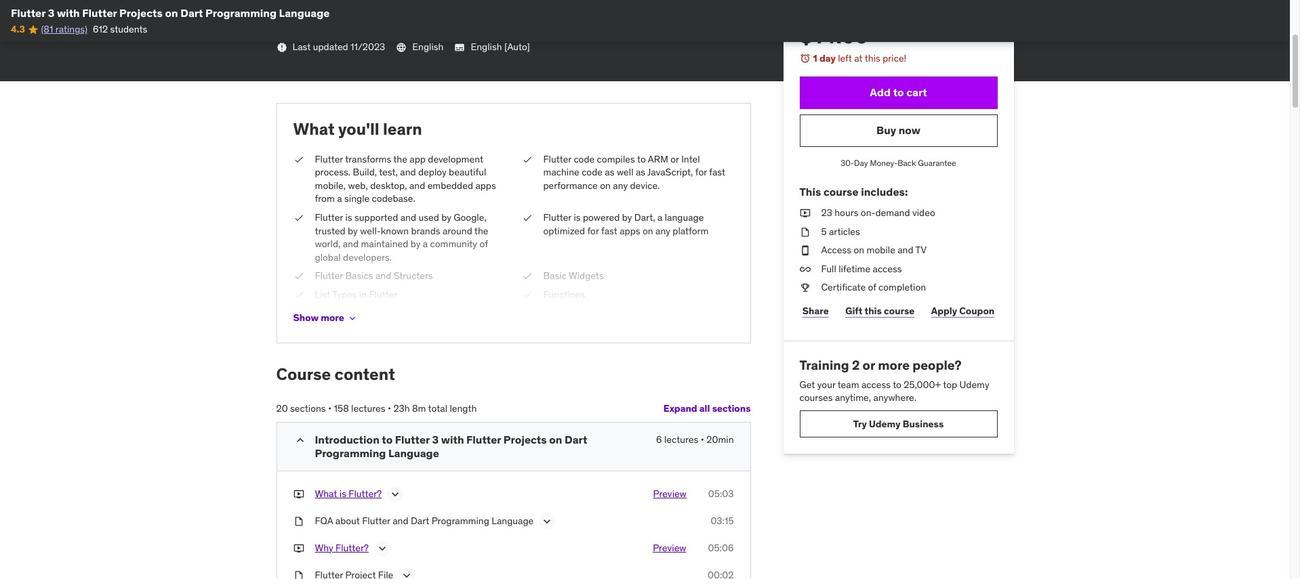 Task type: describe. For each thing, give the bounding box(es) containing it.
$79.99
[[874, 29, 909, 43]]

mobile
[[867, 244, 895, 256]]

and down deploy
[[409, 179, 425, 192]]

23h 8m
[[393, 402, 426, 415]]

transforms
[[345, 153, 391, 165]]

at
[[854, 52, 863, 65]]

sections inside expand all sections dropdown button
[[712, 403, 751, 415]]

around
[[443, 225, 472, 237]]

embedded
[[427, 179, 473, 192]]

world,
[[315, 238, 341, 250]]

day
[[819, 52, 836, 65]]

price!
[[883, 52, 906, 65]]

list
[[315, 289, 330, 301]]

fqa about flutter and dart programming language
[[315, 515, 534, 527]]

is for optimized
[[574, 211, 581, 224]]

small image
[[293, 434, 307, 448]]

or inside training 2 or more people? get your team access to 25,000+ top udemy courses anytime, anywhere.
[[863, 357, 875, 373]]

1 horizontal spatial •
[[388, 402, 391, 415]]

share
[[802, 305, 829, 317]]

to inside training 2 or more people? get your team access to 25,000+ top udemy courses anytime, anywhere.
[[893, 379, 901, 391]]

basic widgets
[[543, 270, 604, 282]]

flutter right in
[[369, 289, 397, 301]]

apply coupon
[[931, 305, 995, 317]]

show more button
[[293, 305, 358, 332]]

by left 'well-'
[[348, 225, 358, 237]]

test,
[[379, 166, 398, 178]]

xsmall image inside show more button
[[347, 313, 358, 324]]

gift
[[845, 305, 862, 317]]

2 horizontal spatial programming
[[432, 515, 489, 527]]

access inside training 2 or more people? get your team access to 25,000+ top udemy courses anytime, anywhere.
[[862, 379, 891, 391]]

machine
[[543, 166, 579, 178]]

flutter transforms the app development process. build, test, and deploy beautiful mobile, web, desktop, and embedded apps from a single codebase.
[[315, 153, 496, 205]]

javascript,
[[647, 166, 693, 178]]

5 articles
[[821, 225, 860, 238]]

device.
[[630, 179, 660, 192]]

0 vertical spatial 4.3
[[276, 3, 290, 16]]

158
[[334, 402, 349, 415]]

• for 6
[[701, 434, 704, 446]]

completion
[[879, 282, 926, 294]]

a inside flutter is powered by dart, a language optimized for fast apps on any platform
[[657, 211, 662, 224]]

by up around
[[441, 211, 451, 224]]

english for english [auto]
[[471, 41, 502, 53]]

this
[[800, 185, 821, 198]]

flutter inside flutter is supported and used by google, trusted by well-known brands around the world, and maintained by a community of global developers.
[[315, 211, 343, 224]]

why flutter? button
[[315, 542, 369, 558]]

basics
[[345, 270, 373, 282]]

course language image
[[396, 42, 407, 53]]

hours
[[835, 207, 858, 219]]

to inside button
[[893, 86, 904, 99]]

25,000+
[[904, 379, 941, 391]]

training 2 or more people? get your team access to 25,000+ top udemy courses anytime, anywhere.
[[800, 357, 989, 404]]

xsmall image for flutter code compiles to arm or intel machine code as well as javascript, for fast performance on any device.
[[522, 153, 532, 166]]

0 vertical spatial programming
[[205, 6, 277, 20]]

desktop,
[[370, 179, 407, 192]]

fast inside flutter is powered by dart, a language optimized for fast apps on any platform
[[601, 225, 617, 237]]

0 vertical spatial code
[[574, 153, 595, 165]]

xsmall image for last updated 11/2023
[[276, 42, 287, 53]]

xsmall image left why
[[293, 542, 304, 555]]

flutter? inside button
[[336, 542, 369, 554]]

what for what you'll learn
[[293, 118, 335, 139]]

xsmall image for flutter is supported and used by google, trusted by well-known brands around the world, and maintained by a community of global developers.
[[293, 211, 304, 225]]

app
[[410, 153, 426, 165]]

business
[[903, 418, 944, 430]]

what for what is flutter?
[[315, 488, 337, 500]]

this course includes:
[[800, 185, 908, 198]]

apply
[[931, 305, 957, 317]]

trusted
[[315, 225, 346, 237]]

and down show lecture description image
[[393, 515, 408, 527]]

articles
[[829, 225, 860, 238]]

english [auto]
[[471, 41, 530, 53]]

$14.99
[[800, 22, 869, 50]]

flutter inside flutter code compiles to arm or intel machine code as well as javascript, for fast performance on any device.
[[543, 153, 571, 165]]

to inside flutter code compiles to arm or intel machine code as well as javascript, for fast performance on any device.
[[637, 153, 646, 165]]

xsmall image for 5 articles
[[800, 225, 810, 239]]

google,
[[454, 211, 487, 224]]

flutter? inside button
[[349, 488, 382, 500]]

apply coupon button
[[928, 298, 997, 325]]

platform
[[673, 225, 709, 237]]

udemy inside training 2 or more people? get your team access to 25,000+ top udemy courses anytime, anywhere.
[[960, 379, 989, 391]]

more inside training 2 or more people? get your team access to 25,000+ top udemy courses anytime, anywhere.
[[878, 357, 910, 373]]

23
[[821, 207, 832, 219]]

20min
[[706, 434, 734, 446]]

introduction
[[315, 433, 379, 447]]

flutter right about
[[362, 515, 390, 527]]

0 horizontal spatial projects
[[119, 6, 163, 20]]

xsmall image left 'what is flutter?' at the bottom left
[[293, 488, 304, 501]]

access
[[821, 244, 851, 256]]

05:06
[[708, 542, 734, 554]]

flutter down global
[[315, 270, 343, 282]]

2 vertical spatial language
[[492, 515, 534, 527]]

more inside button
[[321, 312, 344, 324]]

in
[[359, 289, 367, 301]]

6
[[656, 434, 662, 446]]

gift this course link
[[843, 298, 917, 325]]

training
[[800, 357, 849, 373]]

introduction to flutter 3 with flutter projects on dart programming language
[[315, 433, 587, 460]]

ratings)
[[55, 23, 87, 36]]

or inside flutter code compiles to arm or intel machine code as well as javascript, for fast performance on any device.
[[671, 153, 679, 165]]

total
[[428, 402, 447, 415]]

why
[[315, 542, 333, 554]]

and up known at the top left
[[400, 211, 416, 224]]

full
[[821, 263, 836, 275]]

course content
[[276, 364, 395, 385]]

about
[[335, 515, 360, 527]]

known
[[381, 225, 409, 237]]

of inside flutter is supported and used by google, trusted by well-known brands around the world, and maintained by a community of global developers.
[[480, 238, 488, 250]]

612 students
[[93, 23, 147, 36]]

course
[[276, 364, 331, 385]]

community
[[430, 238, 477, 250]]

612
[[93, 23, 108, 36]]

xsmall image for list types in flutter
[[293, 289, 304, 302]]

0 vertical spatial with
[[57, 6, 80, 20]]

11/2023
[[351, 41, 385, 53]]

deploy
[[418, 166, 447, 178]]

anywhere.
[[873, 392, 916, 404]]

by down brands
[[411, 238, 421, 250]]

the inside flutter is supported and used by google, trusted by well-known brands around the world, and maintained by a community of global developers.
[[474, 225, 488, 237]]

2 preview from the top
[[653, 542, 686, 554]]

show lecture description image for 05:06
[[375, 542, 389, 556]]

off
[[938, 29, 951, 43]]

xsmall image for flutter transforms the app development process. build, test, and deploy beautiful mobile, web, desktop, and embedded apps from a single codebase.
[[293, 153, 304, 166]]

is inside button
[[339, 488, 346, 500]]

2 vertical spatial dart
[[411, 515, 429, 527]]

back
[[898, 158, 916, 168]]

0 horizontal spatial lectures
[[351, 402, 385, 415]]

day
[[854, 158, 868, 168]]

single
[[344, 193, 370, 205]]

tv
[[915, 244, 927, 256]]

add
[[870, 86, 891, 99]]

projects inside the "introduction to flutter 3 with flutter projects on dart programming language"
[[504, 433, 547, 447]]

flutter is powered by dart, a language optimized for fast apps on any platform
[[543, 211, 709, 237]]

xsmall image for access on mobile and tv
[[800, 244, 810, 257]]

development
[[428, 153, 483, 165]]

what is flutter?
[[315, 488, 382, 500]]

build,
[[353, 166, 377, 178]]

for inside flutter is powered by dart, a language optimized for fast apps on any platform
[[587, 225, 599, 237]]

gift this course
[[845, 305, 915, 317]]

why flutter?
[[315, 542, 369, 554]]

any inside flutter is powered by dart, a language optimized for fast apps on any platform
[[655, 225, 670, 237]]

updated
[[313, 41, 348, 53]]

show lecture description image for 03:15
[[540, 515, 554, 529]]

programming inside the "introduction to flutter 3 with flutter projects on dart programming language"
[[315, 446, 386, 460]]



Task type: vqa. For each thing, say whether or not it's contained in the screenshot.
TEACH ON UDEMY
no



Task type: locate. For each thing, give the bounding box(es) containing it.
(81 ratings)
[[41, 23, 87, 36]]

to down '20 sections • 158 lectures • 23h 8m total length'
[[382, 433, 393, 447]]

xsmall image for certificate of completion
[[800, 282, 810, 295]]

and right basics
[[376, 270, 391, 282]]

closed captions image
[[454, 42, 465, 53]]

0 vertical spatial for
[[695, 166, 707, 178]]

team
[[838, 379, 859, 391]]

this right gift
[[865, 305, 882, 317]]

• left the "23h 8m"
[[388, 402, 391, 415]]

1 vertical spatial more
[[878, 357, 910, 373]]

0 vertical spatial fast
[[709, 166, 725, 178]]

0 horizontal spatial dart
[[180, 6, 203, 20]]

code up "performance"
[[582, 166, 603, 178]]

5
[[821, 225, 827, 238]]

on inside flutter code compiles to arm or intel machine code as well as javascript, for fast performance on any device.
[[600, 179, 611, 192]]

20
[[276, 402, 288, 415]]

flutter up trusted at the top left of page
[[315, 211, 343, 224]]

any down well
[[613, 179, 628, 192]]

of down full lifetime access
[[868, 282, 876, 294]]

1 preview from the top
[[653, 488, 687, 500]]

• left 20min
[[701, 434, 704, 446]]

udemy
[[960, 379, 989, 391], [869, 418, 901, 430]]

apps inside flutter transforms the app development process. build, test, and deploy beautiful mobile, web, desktop, and embedded apps from a single codebase.
[[475, 179, 496, 192]]

xsmall image left trusted at the top left of page
[[293, 211, 304, 225]]

try
[[853, 418, 867, 430]]

0 vertical spatial or
[[671, 153, 679, 165]]

1 vertical spatial this
[[865, 305, 882, 317]]

last updated 11/2023
[[292, 41, 385, 53]]

apps down dart,
[[620, 225, 640, 237]]

1 horizontal spatial more
[[878, 357, 910, 373]]

any inside flutter code compiles to arm or intel machine code as well as javascript, for fast performance on any device.
[[613, 179, 628, 192]]

or right 2
[[863, 357, 875, 373]]

code up machine
[[574, 153, 595, 165]]

and up developers.
[[343, 238, 359, 250]]

xsmall image left functions
[[522, 289, 532, 302]]

1 horizontal spatial of
[[868, 282, 876, 294]]

flutter
[[11, 6, 46, 20], [82, 6, 117, 20], [315, 153, 343, 165], [543, 153, 571, 165], [315, 211, 343, 224], [543, 211, 571, 224], [315, 270, 343, 282], [369, 289, 397, 301], [395, 433, 430, 447], [466, 433, 501, 447], [362, 515, 390, 527]]

0 horizontal spatial english
[[412, 41, 444, 53]]

flutter down length
[[466, 433, 501, 447]]

for down the powered
[[587, 225, 599, 237]]

on-
[[861, 207, 875, 219]]

for inside flutter code compiles to arm or intel machine code as well as javascript, for fast performance on any device.
[[695, 166, 707, 178]]

courses
[[800, 392, 833, 404]]

a inside flutter transforms the app development process. build, test, and deploy beautiful mobile, web, desktop, and embedded apps from a single codebase.
[[337, 193, 342, 205]]

2 vertical spatial a
[[423, 238, 428, 250]]

0 horizontal spatial more
[[321, 312, 344, 324]]

1 as from the left
[[605, 166, 615, 178]]

sections right 20
[[290, 402, 326, 415]]

1 vertical spatial flutter?
[[336, 542, 369, 554]]

add to cart
[[870, 86, 927, 99]]

0 vertical spatial any
[[613, 179, 628, 192]]

dart inside the "introduction to flutter 3 with flutter projects on dart programming language"
[[565, 433, 587, 447]]

english for english
[[412, 41, 444, 53]]

6 lectures • 20min
[[656, 434, 734, 446]]

2 this from the top
[[865, 305, 882, 317]]

1 vertical spatial language
[[388, 446, 439, 460]]

access on mobile and tv
[[821, 244, 927, 256]]

xsmall image for full lifetime access
[[800, 263, 810, 276]]

brands
[[411, 225, 440, 237]]

0 vertical spatial dart
[[180, 6, 203, 20]]

from
[[315, 193, 335, 205]]

3 inside the "introduction to flutter 3 with flutter projects on dart programming language"
[[432, 433, 439, 447]]

and
[[400, 166, 416, 178], [409, 179, 425, 192], [400, 211, 416, 224], [343, 238, 359, 250], [898, 244, 913, 256], [376, 270, 391, 282], [393, 515, 408, 527]]

all
[[699, 403, 710, 415]]

1 vertical spatial course
[[884, 305, 915, 317]]

0 vertical spatial course
[[824, 185, 859, 198]]

a right dart,
[[657, 211, 662, 224]]

flutter? left show lecture description image
[[349, 488, 382, 500]]

xsmall image
[[276, 42, 287, 53], [800, 207, 810, 220], [293, 211, 304, 225], [522, 211, 532, 225], [522, 270, 532, 283], [522, 289, 532, 302], [293, 488, 304, 501], [293, 515, 304, 528], [293, 542, 304, 555]]

0 vertical spatial this
[[865, 52, 880, 65]]

0 vertical spatial access
[[873, 263, 902, 275]]

now
[[899, 124, 920, 137]]

flutter up machine
[[543, 153, 571, 165]]

buy now
[[876, 124, 920, 137]]

with down length
[[441, 433, 464, 447]]

the down google,
[[474, 225, 488, 237]]

mobile,
[[315, 179, 346, 192]]

• for 20
[[328, 402, 332, 415]]

by left dart,
[[622, 211, 632, 224]]

by inside flutter is powered by dart, a language optimized for fast apps on any platform
[[622, 211, 632, 224]]

xsmall image for 23 hours on-demand video
[[800, 207, 810, 220]]

english
[[412, 41, 444, 53], [471, 41, 502, 53]]

0 horizontal spatial or
[[671, 153, 679, 165]]

2 english from the left
[[471, 41, 502, 53]]

xsmall image left 23
[[800, 207, 810, 220]]

1 horizontal spatial english
[[471, 41, 502, 53]]

1 english from the left
[[412, 41, 444, 53]]

0 vertical spatial the
[[393, 153, 407, 165]]

structers
[[394, 270, 433, 282]]

fast right javascript,
[[709, 166, 725, 178]]

0 horizontal spatial apps
[[475, 179, 496, 192]]

1 sections from the left
[[290, 402, 326, 415]]

show
[[293, 312, 319, 324]]

to inside the "introduction to flutter 3 with flutter projects on dart programming language"
[[382, 433, 393, 447]]

a for flutter is supported and used by google, trusted by well-known brands around the world, and maintained by a community of global developers.
[[423, 238, 428, 250]]

2 sections from the left
[[712, 403, 751, 415]]

1 horizontal spatial 3
[[432, 433, 439, 447]]

xsmall image
[[293, 153, 304, 166], [522, 153, 532, 166], [800, 225, 810, 239], [800, 244, 810, 257], [800, 263, 810, 276], [293, 270, 304, 283], [800, 282, 810, 295], [293, 289, 304, 302], [347, 313, 358, 324], [293, 569, 304, 580]]

0 horizontal spatial udemy
[[869, 418, 901, 430]]

1 horizontal spatial sections
[[712, 403, 751, 415]]

2 horizontal spatial dart
[[565, 433, 587, 447]]

0 horizontal spatial show lecture description image
[[375, 542, 389, 556]]

1 vertical spatial with
[[441, 433, 464, 447]]

show more
[[293, 312, 344, 324]]

code
[[574, 153, 595, 165], [582, 166, 603, 178]]

30-day money-back guarantee
[[841, 158, 956, 168]]

1 vertical spatial for
[[587, 225, 599, 237]]

preview left "05:06"
[[653, 542, 686, 554]]

expand all sections button
[[663, 395, 751, 423]]

• left 158
[[328, 402, 332, 415]]

0 horizontal spatial 3
[[48, 6, 54, 20]]

flutter inside flutter is powered by dart, a language optimized for fast apps on any platform
[[543, 211, 571, 224]]

left
[[838, 52, 852, 65]]

on inside the "introduction to flutter 3 with flutter projects on dart programming language"
[[549, 433, 562, 447]]

1 vertical spatial preview
[[653, 542, 686, 554]]

0 vertical spatial more
[[321, 312, 344, 324]]

xsmall image for flutter basics and structers
[[293, 270, 304, 283]]

0 vertical spatial lectures
[[351, 402, 385, 415]]

flutter? down about
[[336, 542, 369, 554]]

1 horizontal spatial fast
[[709, 166, 725, 178]]

content
[[335, 364, 395, 385]]

sections right "all"
[[712, 403, 751, 415]]

1 vertical spatial access
[[862, 379, 891, 391]]

course down completion
[[884, 305, 915, 317]]

1 horizontal spatial show lecture description image
[[400, 569, 414, 580]]

0 horizontal spatial the
[[393, 153, 407, 165]]

is for trusted
[[345, 211, 352, 224]]

to
[[893, 86, 904, 99], [637, 153, 646, 165], [893, 379, 901, 391], [382, 433, 393, 447]]

1 horizontal spatial programming
[[315, 446, 386, 460]]

is inside flutter is supported and used by google, trusted by well-known brands around the world, and maintained by a community of global developers.
[[345, 211, 352, 224]]

your
[[817, 379, 836, 391]]

1 horizontal spatial as
[[636, 166, 645, 178]]

1 vertical spatial 4.3
[[11, 23, 25, 36]]

20 sections • 158 lectures • 23h 8m total length
[[276, 402, 477, 415]]

1 horizontal spatial or
[[863, 357, 875, 373]]

length
[[450, 402, 477, 415]]

flutter inside flutter transforms the app development process. build, test, and deploy beautiful mobile, web, desktop, and embedded apps from a single codebase.
[[315, 153, 343, 165]]

the
[[393, 153, 407, 165], [474, 225, 488, 237]]

on
[[165, 6, 178, 20], [600, 179, 611, 192], [643, 225, 653, 237], [854, 244, 864, 256], [549, 433, 562, 447]]

2 horizontal spatial •
[[701, 434, 704, 446]]

2 vertical spatial programming
[[432, 515, 489, 527]]

with
[[57, 6, 80, 20], [441, 433, 464, 447]]

1 horizontal spatial language
[[388, 446, 439, 460]]

is
[[345, 211, 352, 224], [574, 211, 581, 224], [339, 488, 346, 500]]

1 vertical spatial show lecture description image
[[375, 542, 389, 556]]

is down single
[[345, 211, 352, 224]]

process.
[[315, 166, 351, 178]]

certificate of completion
[[821, 282, 926, 294]]

0 vertical spatial udemy
[[960, 379, 989, 391]]

sections
[[290, 402, 326, 415], [712, 403, 751, 415]]

3 up (81
[[48, 6, 54, 20]]

to left cart
[[893, 86, 904, 99]]

money-
[[870, 158, 898, 168]]

performance
[[543, 179, 598, 192]]

0 vertical spatial what
[[293, 118, 335, 139]]

apps inside flutter is powered by dart, a language optimized for fast apps on any platform
[[620, 225, 640, 237]]

1 vertical spatial what
[[315, 488, 337, 500]]

1 horizontal spatial a
[[423, 238, 428, 250]]

flutter is supported and used by google, trusted by well-known brands around the world, and maintained by a community of global developers.
[[315, 211, 488, 263]]

with up ratings) on the top of the page
[[57, 6, 80, 20]]

3 down total
[[432, 433, 439, 447]]

0 vertical spatial projects
[[119, 6, 163, 20]]

0 vertical spatial language
[[279, 6, 330, 20]]

flutter code compiles to arm or intel machine code as well as javascript, for fast performance on any device.
[[543, 153, 725, 192]]

1 vertical spatial projects
[[504, 433, 547, 447]]

xsmall image for basic widgets
[[522, 270, 532, 283]]

access down mobile
[[873, 263, 902, 275]]

the inside flutter transforms the app development process. build, test, and deploy beautiful mobile, web, desktop, and embedded apps from a single codebase.
[[393, 153, 407, 165]]

2 horizontal spatial a
[[657, 211, 662, 224]]

what inside button
[[315, 488, 337, 500]]

0 horizontal spatial as
[[605, 166, 615, 178]]

arm
[[648, 153, 668, 165]]

1 vertical spatial apps
[[620, 225, 640, 237]]

lectures right 158
[[351, 402, 385, 415]]

preview left 05:03
[[653, 488, 687, 500]]

a for flutter transforms the app development process. build, test, and deploy beautiful mobile, web, desktop, and embedded apps from a single codebase.
[[337, 193, 342, 205]]

1 horizontal spatial course
[[884, 305, 915, 317]]

•
[[328, 402, 332, 415], [388, 402, 391, 415], [701, 434, 704, 446]]

1 horizontal spatial lectures
[[664, 434, 698, 446]]

0 horizontal spatial of
[[480, 238, 488, 250]]

lectures
[[351, 402, 385, 415], [664, 434, 698, 446]]

1 vertical spatial dart
[[565, 433, 587, 447]]

flutter?
[[349, 488, 382, 500], [336, 542, 369, 554]]

4.3
[[276, 3, 290, 16], [11, 23, 25, 36]]

show lecture description image
[[389, 488, 402, 501]]

0 horizontal spatial course
[[824, 185, 859, 198]]

a inside flutter is supported and used by google, trusted by well-known brands around the world, and maintained by a community of global developers.
[[423, 238, 428, 250]]

1 horizontal spatial 4.3
[[276, 3, 290, 16]]

as up device.
[[636, 166, 645, 178]]

1
[[813, 52, 817, 65]]

1 horizontal spatial with
[[441, 433, 464, 447]]

fast inside flutter code compiles to arm or intel machine code as well as javascript, for fast performance on any device.
[[709, 166, 725, 178]]

what is flutter? button
[[315, 488, 382, 504]]

fast down the powered
[[601, 225, 617, 237]]

more up anywhere.
[[878, 357, 910, 373]]

top
[[943, 379, 957, 391]]

2 vertical spatial show lecture description image
[[400, 569, 414, 580]]

1 horizontal spatial apps
[[620, 225, 640, 237]]

supported
[[354, 211, 398, 224]]

is inside flutter is powered by dart, a language optimized for fast apps on any platform
[[574, 211, 581, 224]]

2
[[852, 357, 860, 373]]

compiles
[[597, 153, 635, 165]]

1 this from the top
[[865, 52, 880, 65]]

1 day left at this price!
[[813, 52, 906, 65]]

a down brands
[[423, 238, 428, 250]]

get
[[800, 379, 815, 391]]

1 horizontal spatial the
[[474, 225, 488, 237]]

udemy right the top at the bottom
[[960, 379, 989, 391]]

udemy right try
[[869, 418, 901, 430]]

a
[[337, 193, 342, 205], [657, 211, 662, 224], [423, 238, 428, 250]]

or up javascript,
[[671, 153, 679, 165]]

81%
[[914, 29, 935, 43]]

language
[[279, 6, 330, 20], [388, 446, 439, 460], [492, 515, 534, 527]]

flutter up (81
[[11, 6, 46, 20]]

1 vertical spatial lectures
[[664, 434, 698, 446]]

0 vertical spatial preview
[[653, 488, 687, 500]]

1 vertical spatial fast
[[601, 225, 617, 237]]

1 vertical spatial or
[[863, 357, 875, 373]]

any
[[613, 179, 628, 192], [655, 225, 670, 237]]

xsmall image for functions
[[522, 289, 532, 302]]

a right from
[[337, 193, 342, 205]]

access up anywhere.
[[862, 379, 891, 391]]

1 vertical spatial 3
[[432, 433, 439, 447]]

0 horizontal spatial a
[[337, 193, 342, 205]]

includes:
[[861, 185, 908, 198]]

add to cart button
[[800, 77, 997, 109]]

global
[[315, 251, 341, 263]]

any down language
[[655, 225, 670, 237]]

with inside the "introduction to flutter 3 with flutter projects on dart programming language"
[[441, 433, 464, 447]]

2 horizontal spatial language
[[492, 515, 534, 527]]

and left tv
[[898, 244, 913, 256]]

this right at
[[865, 52, 880, 65]]

xsmall image left last
[[276, 42, 287, 53]]

xsmall image left basic
[[522, 270, 532, 283]]

1 vertical spatial any
[[655, 225, 670, 237]]

show lecture description image
[[540, 515, 554, 529], [375, 542, 389, 556], [400, 569, 414, 580]]

course inside gift this course link
[[884, 305, 915, 317]]

to left arm
[[637, 153, 646, 165]]

$14.99 $79.99 81% off
[[800, 22, 951, 50]]

codebase.
[[372, 193, 415, 205]]

0 vertical spatial show lecture description image
[[540, 515, 554, 529]]

flutter up process.
[[315, 153, 343, 165]]

flutter down the "23h 8m"
[[395, 433, 430, 447]]

alarm image
[[800, 53, 810, 64]]

english right closed captions icon
[[471, 41, 502, 53]]

list types in flutter
[[315, 289, 397, 301]]

as down compiles on the top
[[605, 166, 615, 178]]

23 hours on-demand video
[[821, 207, 935, 219]]

apps down beautiful on the left top of the page
[[475, 179, 496, 192]]

what up fqa
[[315, 488, 337, 500]]

what left you'll
[[293, 118, 335, 139]]

language
[[665, 211, 704, 224]]

well
[[617, 166, 633, 178]]

1 vertical spatial code
[[582, 166, 603, 178]]

xsmall image left the optimized
[[522, 211, 532, 225]]

language inside the "introduction to flutter 3 with flutter projects on dart programming language"
[[388, 446, 439, 460]]

1 horizontal spatial for
[[695, 166, 707, 178]]

course up the hours
[[824, 185, 859, 198]]

udemy inside 'link'
[[869, 418, 901, 430]]

english right course language image
[[412, 41, 444, 53]]

0 horizontal spatial fast
[[601, 225, 617, 237]]

flutter up the optimized
[[543, 211, 571, 224]]

optimized
[[543, 225, 585, 237]]

(81
[[41, 23, 53, 36]]

is up the optimized
[[574, 211, 581, 224]]

full lifetime access
[[821, 263, 902, 275]]

xsmall image left fqa
[[293, 515, 304, 528]]

cart
[[906, 86, 927, 99]]

lifetime
[[839, 263, 870, 275]]

0 vertical spatial flutter?
[[349, 488, 382, 500]]

1 horizontal spatial udemy
[[960, 379, 989, 391]]

well-
[[360, 225, 381, 237]]

and down app
[[400, 166, 416, 178]]

0 horizontal spatial any
[[613, 179, 628, 192]]

0 vertical spatial apps
[[475, 179, 496, 192]]

0 vertical spatial of
[[480, 238, 488, 250]]

0 horizontal spatial 4.3
[[11, 23, 25, 36]]

2 horizontal spatial show lecture description image
[[540, 515, 554, 529]]

0 horizontal spatial programming
[[205, 6, 277, 20]]

on inside flutter is powered by dart, a language optimized for fast apps on any platform
[[643, 225, 653, 237]]

for down intel
[[695, 166, 707, 178]]

1 vertical spatial a
[[657, 211, 662, 224]]

1 vertical spatial udemy
[[869, 418, 901, 430]]

flutter basics and structers
[[315, 270, 433, 282]]

0 vertical spatial 3
[[48, 6, 54, 20]]

0 horizontal spatial with
[[57, 6, 80, 20]]

more down the list
[[321, 312, 344, 324]]

xsmall image for flutter is powered by dart, a language optimized for fast apps on any platform
[[522, 211, 532, 225]]

beautiful
[[449, 166, 486, 178]]

to up anywhere.
[[893, 379, 901, 391]]

2 as from the left
[[636, 166, 645, 178]]

powered
[[583, 211, 620, 224]]

expand all sections
[[663, 403, 751, 415]]

lectures right 6
[[664, 434, 698, 446]]

flutter up 612
[[82, 6, 117, 20]]

is up about
[[339, 488, 346, 500]]

0 horizontal spatial language
[[279, 6, 330, 20]]

of down google,
[[480, 238, 488, 250]]

the left app
[[393, 153, 407, 165]]



